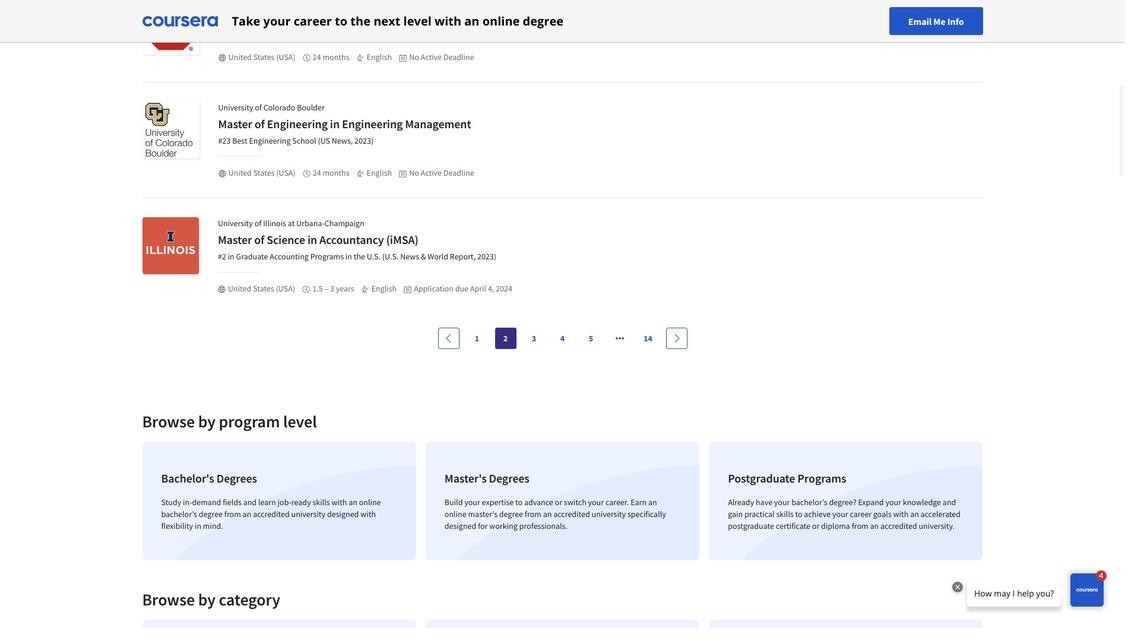 Task type: vqa. For each thing, say whether or not it's contained in the screenshot.
THE BACHELOR OF INFORMATION TECHNOLOGY
no



Task type: describe. For each thing, give the bounding box(es) containing it.
accredited for master's degrees
[[554, 509, 590, 520]]

1 no from the top
[[409, 52, 419, 62]]

career.
[[606, 497, 629, 508]]

email me info
[[909, 15, 964, 27]]

by for category
[[198, 589, 216, 611]]

info
[[948, 15, 964, 27]]

expertise
[[482, 497, 514, 508]]

master's
[[445, 471, 487, 486]]

master of science in electrical and computer engineering
[[218, 12, 505, 27]]

demand
[[192, 497, 221, 508]]

2024
[[496, 283, 513, 294]]

postgraduate
[[728, 471, 796, 486]]

1 active from the top
[[421, 52, 442, 62]]

browse by category
[[142, 589, 280, 611]]

bachelor's
[[161, 471, 214, 486]]

accredited for bachelor's degrees
[[253, 509, 290, 520]]

2 button
[[495, 328, 516, 349]]

accountancy
[[320, 232, 384, 247]]

at
[[288, 218, 295, 229]]

engineering up school
[[267, 116, 328, 131]]

go to next page image
[[672, 334, 682, 343]]

ready
[[292, 497, 311, 508]]

0 vertical spatial united states (usa)
[[228, 52, 296, 62]]

in down urbana-
[[308, 232, 317, 247]]

in-
[[183, 497, 192, 508]]

have
[[756, 497, 773, 508]]

achieve
[[804, 509, 831, 520]]

from inside already have your bachelor's degree? expand your knowledge and gain practical skills to achieve your career goals with an accelerated postgraduate certificate or diploma from an accredited university.
[[852, 521, 869, 532]]

skills inside study in-demand fields and learn job-ready skills with an online bachelor's degree from an accredited university designed with flexibility in mind.
[[313, 497, 330, 508]]

0 vertical spatial english
[[367, 52, 392, 62]]

united states (usa) for urbana-
[[228, 283, 295, 294]]

0 horizontal spatial career
[[294, 13, 332, 29]]

electrical
[[320, 12, 367, 27]]

program
[[219, 411, 280, 432]]

browse for browse by program level
[[142, 411, 195, 432]]

online for bachelor's degrees
[[359, 497, 381, 508]]

goals
[[874, 509, 892, 520]]

0 vertical spatial the
[[351, 13, 371, 29]]

the inside university of illinois at urbana-champaign master of science in accountancy (imsa) #2 in graduate accounting programs in the u.s. (u.s. news & world report, 2023)
[[354, 251, 365, 262]]

study in-demand fields and learn job-ready skills with an online bachelor's degree from an accredited university designed with flexibility in mind.
[[161, 497, 381, 532]]

next
[[374, 13, 401, 29]]

states for master
[[253, 167, 275, 178]]

report,
[[450, 251, 476, 262]]

browse by program level
[[142, 411, 317, 432]]

practical
[[745, 509, 775, 520]]

study
[[161, 497, 181, 508]]

degrees for bachelor's degrees
[[217, 471, 257, 486]]

colorado
[[264, 102, 295, 113]]

designed inside study in-demand fields and learn job-ready skills with an online bachelor's degree from an accredited university designed with flexibility in mind.
[[327, 509, 359, 520]]

application
[[414, 283, 454, 294]]

specifically
[[628, 509, 666, 520]]

certificate
[[776, 521, 811, 532]]

email me info button
[[890, 7, 983, 35]]

your down degree? on the bottom right of page
[[833, 509, 849, 520]]

postgraduate
[[728, 521, 775, 532]]

0 vertical spatial online
[[483, 13, 520, 29]]

mind.
[[203, 521, 223, 532]]

accelerated
[[921, 509, 961, 520]]

university for master's degrees
[[592, 509, 626, 520]]

designed inside build your expertise to advance or switch your career. earn an online master's degree from an accredited university specifically designed for working professionals.
[[445, 521, 477, 532]]

bachelor's degrees
[[161, 471, 257, 486]]

in left electrical
[[308, 12, 318, 27]]

2
[[504, 333, 508, 344]]

and inside already have your bachelor's degree? expand your knowledge and gain practical skills to achieve your career goals with an accelerated postgraduate certificate or diploma from an accredited university.
[[943, 497, 956, 508]]

me
[[934, 15, 946, 27]]

for
[[478, 521, 488, 532]]

#2
[[218, 251, 226, 262]]

accounting
[[270, 251, 309, 262]]

14 button
[[638, 328, 659, 349]]

expand
[[858, 497, 884, 508]]

your right have on the right bottom of page
[[774, 497, 790, 508]]

5 button
[[581, 328, 602, 349]]

states for urbana-
[[253, 283, 274, 294]]

programs inside university of illinois at urbana-champaign master of science in accountancy (imsa) #2 in graduate accounting programs in the u.s. (u.s. news & world report, 2023)
[[310, 251, 344, 262]]

u.s.
[[367, 251, 381, 262]]

university of illinois at urbana-champaign master of science in accountancy (imsa) #2 in graduate accounting programs in the u.s. (u.s. news & world report, 2023)
[[218, 218, 497, 262]]

1 horizontal spatial and
[[369, 12, 389, 27]]

build
[[445, 497, 463, 508]]

&
[[421, 251, 426, 262]]

boulder
[[297, 102, 325, 113]]

in down the accountancy at left
[[346, 251, 352, 262]]

advance
[[524, 497, 553, 508]]

fields
[[223, 497, 242, 508]]

science inside university of illinois at urbana-champaign master of science in accountancy (imsa) #2 in graduate accounting programs in the u.s. (u.s. news & world report, 2023)
[[267, 232, 305, 247]]

to for the
[[335, 13, 348, 29]]

world
[[428, 251, 448, 262]]

0 vertical spatial master
[[218, 12, 252, 27]]

in right #2
[[228, 251, 234, 262]]

(usa) for master
[[276, 167, 296, 178]]

news
[[400, 251, 419, 262]]

1 deadline from the top
[[444, 52, 474, 62]]

switch
[[564, 497, 587, 508]]

1 button
[[467, 328, 488, 349]]

1.5
[[313, 283, 323, 294]]

2023) inside university of illinois at urbana-champaign master of science in accountancy (imsa) #2 in graduate accounting programs in the u.s. (u.s. news & world report, 2023)
[[477, 251, 497, 262]]

(imsa)
[[386, 232, 419, 247]]

urbana-
[[296, 218, 325, 229]]

of for science
[[255, 12, 265, 27]]

university.
[[919, 521, 955, 532]]

1
[[475, 333, 479, 344]]

champaign
[[325, 218, 365, 229]]

graduate
[[236, 251, 268, 262]]

management
[[405, 116, 471, 131]]

university for master of engineering in engineering management
[[218, 102, 253, 113]]

3 button
[[524, 328, 545, 349]]

university for master of science in accountancy (imsa)
[[218, 218, 253, 229]]

2 active from the top
[[421, 167, 442, 178]]

knowledge
[[903, 497, 941, 508]]

0 vertical spatial 3
[[330, 283, 334, 294]]

take your career to the next level with an online degree
[[232, 13, 564, 29]]

already
[[728, 497, 754, 508]]

to for advance
[[516, 497, 523, 508]]

2 24 months from the top
[[313, 167, 350, 178]]

postgraduate programs
[[728, 471, 847, 486]]

april
[[470, 283, 487, 294]]

bachelor's inside study in-demand fields and learn job-ready skills with an online bachelor's degree from an accredited university designed with flexibility in mind.
[[161, 509, 197, 520]]

professionals.
[[519, 521, 568, 532]]



Task type: locate. For each thing, give the bounding box(es) containing it.
0 vertical spatial skills
[[313, 497, 330, 508]]

master's
[[468, 509, 498, 520]]

1.5 – 3 years
[[313, 283, 354, 294]]

1 horizontal spatial university
[[592, 509, 626, 520]]

0 vertical spatial deadline
[[444, 52, 474, 62]]

deadline
[[444, 52, 474, 62], [444, 167, 474, 178]]

master inside university of illinois at urbana-champaign master of science in accountancy (imsa) #2 in graduate accounting programs in the u.s. (u.s. news & world report, 2023)
[[218, 232, 252, 247]]

university inside build your expertise to advance or switch your career. earn an online master's degree from an accredited university specifically designed for working professionals.
[[592, 509, 626, 520]]

online inside build your expertise to advance or switch your career. earn an online master's degree from an accredited university specifically designed for working professionals.
[[445, 509, 467, 520]]

24 months
[[313, 52, 350, 62], [313, 167, 350, 178]]

online inside study in-demand fields and learn job-ready skills with an online bachelor's degree from an accredited university designed with flexibility in mind.
[[359, 497, 381, 508]]

1 horizontal spatial designed
[[445, 521, 477, 532]]

accredited down learn
[[253, 509, 290, 520]]

3 states from the top
[[253, 283, 274, 294]]

bachelor's up flexibility
[[161, 509, 197, 520]]

2 no from the top
[[409, 167, 419, 178]]

1 vertical spatial programs
[[798, 471, 847, 486]]

0 vertical spatial career
[[294, 13, 332, 29]]

programs inside list
[[798, 471, 847, 486]]

2 horizontal spatial to
[[796, 509, 803, 520]]

0 horizontal spatial degrees
[[217, 471, 257, 486]]

science right take
[[267, 12, 306, 27]]

programs down the accountancy at left
[[310, 251, 344, 262]]

3 right the 2 button
[[532, 333, 536, 344]]

the
[[351, 13, 371, 29], [354, 251, 365, 262]]

coursera image
[[142, 12, 218, 31]]

category
[[219, 589, 280, 611]]

months down electrical
[[323, 52, 350, 62]]

united states (usa) down take
[[228, 52, 296, 62]]

1 states from the top
[[253, 52, 275, 62]]

0 horizontal spatial university
[[291, 509, 326, 520]]

and up accelerated
[[943, 497, 956, 508]]

or inside build your expertise to advance or switch your career. earn an online master's degree from an accredited university specifically designed for working professionals.
[[555, 497, 562, 508]]

or inside already have your bachelor's degree? expand your knowledge and gain practical skills to achieve your career goals with an accelerated postgraduate certificate or diploma from an accredited university.
[[812, 521, 820, 532]]

2 vertical spatial united states (usa)
[[228, 283, 295, 294]]

2 horizontal spatial from
[[852, 521, 869, 532]]

1 vertical spatial bachelor's
[[161, 509, 197, 520]]

degrees up fields
[[217, 471, 257, 486]]

university of utah image
[[142, 0, 199, 55]]

from for bachelor's degrees
[[224, 509, 241, 520]]

degree inside build your expertise to advance or switch your career. earn an online master's degree from an accredited university specifically designed for working professionals.
[[499, 509, 523, 520]]

degree for bachelor's degrees
[[199, 509, 223, 520]]

no down management
[[409, 167, 419, 178]]

master
[[218, 12, 252, 27], [218, 116, 252, 131], [218, 232, 252, 247]]

united down best
[[228, 167, 252, 178]]

1 vertical spatial no
[[409, 167, 419, 178]]

to left next
[[335, 13, 348, 29]]

accredited inside already have your bachelor's degree? expand your knowledge and gain practical skills to achieve your career goals with an accelerated postgraduate certificate or diploma from an accredited university.
[[881, 521, 917, 532]]

0 horizontal spatial 2023)
[[355, 135, 374, 146]]

university
[[291, 509, 326, 520], [592, 509, 626, 520]]

1 horizontal spatial bachelor's
[[792, 497, 828, 508]]

united states (usa)
[[228, 52, 296, 62], [228, 167, 296, 178], [228, 283, 295, 294]]

degrees up expertise
[[489, 471, 530, 486]]

2 states from the top
[[253, 167, 275, 178]]

master up best
[[218, 116, 252, 131]]

0 vertical spatial university
[[218, 102, 253, 113]]

from for master's degrees
[[525, 509, 542, 520]]

best
[[232, 135, 247, 146]]

2023) inside university of colorado boulder master of engineering in engineering management #23 best engineering school (us news, 2023)
[[355, 135, 374, 146]]

0 horizontal spatial skills
[[313, 497, 330, 508]]

to inside build your expertise to advance or switch your career. earn an online master's degree from an accredited university specifically designed for working professionals.
[[516, 497, 523, 508]]

degree for master's degrees
[[499, 509, 523, 520]]

0 vertical spatial no
[[409, 52, 419, 62]]

hidden pages image
[[615, 334, 625, 343]]

0 vertical spatial or
[[555, 497, 562, 508]]

no active deadline down the computer
[[409, 52, 474, 62]]

states
[[253, 52, 275, 62], [253, 167, 275, 178], [253, 283, 274, 294]]

24 months down "(us"
[[313, 167, 350, 178]]

from inside build your expertise to advance or switch your career. earn an online master's degree from an accredited university specifically designed for working professionals.
[[525, 509, 542, 520]]

2 vertical spatial states
[[253, 283, 274, 294]]

1 vertical spatial online
[[359, 497, 381, 508]]

take
[[232, 13, 260, 29]]

1 vertical spatial career
[[850, 509, 872, 520]]

english for management
[[367, 167, 392, 178]]

already have your bachelor's degree? expand your knowledge and gain practical skills to achieve your career goals with an accelerated postgraduate certificate or diploma from an accredited university.
[[728, 497, 961, 532]]

3 inside button
[[532, 333, 536, 344]]

university inside study in-demand fields and learn job-ready skills with an online bachelor's degree from an accredited university designed with flexibility in mind.
[[291, 509, 326, 520]]

3 right the –
[[330, 283, 334, 294]]

1 vertical spatial (usa)
[[276, 167, 296, 178]]

by left category
[[198, 589, 216, 611]]

programs up degree? on the bottom right of page
[[798, 471, 847, 486]]

1 horizontal spatial to
[[516, 497, 523, 508]]

1 24 months from the top
[[313, 52, 350, 62]]

the left u.s.
[[354, 251, 365, 262]]

your
[[263, 13, 291, 29], [465, 497, 480, 508], [588, 497, 604, 508], [774, 497, 790, 508], [886, 497, 902, 508], [833, 509, 849, 520]]

#23
[[218, 135, 231, 146]]

(u.s.
[[382, 251, 399, 262]]

0 vertical spatial active
[[421, 52, 442, 62]]

0 horizontal spatial bachelor's
[[161, 509, 197, 520]]

in left mind.
[[195, 521, 201, 532]]

0 horizontal spatial 3
[[330, 283, 334, 294]]

2 months from the top
[[323, 167, 350, 178]]

1 horizontal spatial level
[[404, 13, 432, 29]]

0 vertical spatial list
[[137, 437, 988, 565]]

bachelor's
[[792, 497, 828, 508], [161, 509, 197, 520]]

24 months down electrical
[[313, 52, 350, 62]]

united for engineering
[[228, 167, 252, 178]]

from inside study in-demand fields and learn job-ready skills with an online bachelor's degree from an accredited university designed with flexibility in mind.
[[224, 509, 241, 520]]

university of colorado boulder master of engineering in engineering management #23 best engineering school (us news, 2023)
[[218, 102, 471, 146]]

2 degrees from the left
[[489, 471, 530, 486]]

skills up certificate
[[777, 509, 794, 520]]

(usa) down school
[[276, 167, 296, 178]]

to inside already have your bachelor's degree? expand your knowledge and gain practical skills to achieve your career goals with an accelerated postgraduate certificate or diploma from an accredited university.
[[796, 509, 803, 520]]

of
[[255, 12, 265, 27], [255, 102, 262, 113], [255, 116, 265, 131], [255, 218, 262, 229], [254, 232, 264, 247]]

university down ready
[[291, 509, 326, 520]]

0 vertical spatial states
[[253, 52, 275, 62]]

0 horizontal spatial from
[[224, 509, 241, 520]]

the left next
[[351, 13, 371, 29]]

(usa) left 1.5
[[276, 283, 295, 294]]

accredited down switch
[[554, 509, 590, 520]]

1 by from the top
[[198, 411, 216, 432]]

1 vertical spatial united states (usa)
[[228, 167, 296, 178]]

1 vertical spatial states
[[253, 167, 275, 178]]

engineering right the computer
[[444, 12, 505, 27]]

2 horizontal spatial and
[[943, 497, 956, 508]]

degree?
[[829, 497, 857, 508]]

1 horizontal spatial or
[[812, 521, 820, 532]]

english for in
[[372, 283, 397, 294]]

engineering
[[444, 12, 505, 27], [267, 116, 328, 131], [342, 116, 403, 131], [249, 135, 291, 146]]

united down take
[[228, 52, 252, 62]]

1 vertical spatial designed
[[445, 521, 477, 532]]

by
[[198, 411, 216, 432], [198, 589, 216, 611]]

science down the at
[[267, 232, 305, 247]]

with
[[435, 13, 462, 29], [332, 497, 347, 508], [361, 509, 376, 520], [894, 509, 909, 520]]

1 vertical spatial 24 months
[[313, 167, 350, 178]]

1 24 from the top
[[313, 52, 321, 62]]

1 vertical spatial by
[[198, 589, 216, 611]]

states down take
[[253, 52, 275, 62]]

school
[[292, 135, 316, 146]]

accredited
[[253, 509, 290, 520], [554, 509, 590, 520], [881, 521, 917, 532]]

1 horizontal spatial skills
[[777, 509, 794, 520]]

0 vertical spatial (usa)
[[276, 52, 296, 62]]

of for illinois
[[255, 218, 262, 229]]

1 vertical spatial level
[[283, 411, 317, 432]]

0 vertical spatial designed
[[327, 509, 359, 520]]

master's degrees
[[445, 471, 530, 486]]

in inside study in-demand fields and learn job-ready skills with an online bachelor's degree from an accredited university designed with flexibility in mind.
[[195, 521, 201, 532]]

active down management
[[421, 167, 442, 178]]

earn
[[631, 497, 647, 508]]

by left program
[[198, 411, 216, 432]]

from down advance
[[525, 509, 542, 520]]

gain
[[728, 509, 743, 520]]

4 button
[[552, 328, 573, 349]]

an
[[465, 13, 480, 29], [349, 497, 357, 508], [649, 497, 657, 508], [243, 509, 251, 520], [543, 509, 552, 520], [911, 509, 919, 520], [870, 521, 879, 532]]

4
[[561, 333, 565, 344]]

1 vertical spatial united
[[228, 167, 252, 178]]

accredited inside build your expertise to advance or switch your career. earn an online master's degree from an accredited university specifically designed for working professionals.
[[554, 509, 590, 520]]

2 science from the top
[[267, 232, 305, 247]]

1 browse from the top
[[142, 411, 195, 432]]

programs
[[310, 251, 344, 262], [798, 471, 847, 486]]

in up news,
[[330, 116, 340, 131]]

(us
[[318, 135, 330, 146]]

list containing bachelor's degrees
[[137, 437, 988, 565]]

0 vertical spatial browse
[[142, 411, 195, 432]]

university inside university of colorado boulder master of engineering in engineering management #23 best engineering school (us news, 2023)
[[218, 102, 253, 113]]

list
[[137, 437, 988, 565], [137, 615, 988, 628]]

2 horizontal spatial accredited
[[881, 521, 917, 532]]

and left learn
[[243, 497, 257, 508]]

1 vertical spatial university
[[218, 218, 253, 229]]

engineering up news,
[[342, 116, 403, 131]]

0 horizontal spatial programs
[[310, 251, 344, 262]]

united for master
[[228, 283, 251, 294]]

degrees
[[217, 471, 257, 486], [489, 471, 530, 486]]

to up certificate
[[796, 509, 803, 520]]

0 horizontal spatial and
[[243, 497, 257, 508]]

designed
[[327, 509, 359, 520], [445, 521, 477, 532]]

to left advance
[[516, 497, 523, 508]]

master right coursera image
[[218, 12, 252, 27]]

24 down "(us"
[[313, 167, 321, 178]]

2023) right news,
[[355, 135, 374, 146]]

1 horizontal spatial 2023)
[[477, 251, 497, 262]]

learn
[[258, 497, 276, 508]]

build your expertise to advance or switch your career. earn an online master's degree from an accredited university specifically designed for working professionals.
[[445, 497, 666, 532]]

2 24 from the top
[[313, 167, 321, 178]]

united states (usa) down best
[[228, 167, 296, 178]]

by for program
[[198, 411, 216, 432]]

1 horizontal spatial career
[[850, 509, 872, 520]]

flexibility
[[161, 521, 193, 532]]

bachelor's inside already have your bachelor's degree? expand your knowledge and gain practical skills to achieve your career goals with an accelerated postgraduate certificate or diploma from an accredited university.
[[792, 497, 828, 508]]

from right diploma
[[852, 521, 869, 532]]

1 vertical spatial english
[[367, 167, 392, 178]]

bachelor's up achieve
[[792, 497, 828, 508]]

0 vertical spatial to
[[335, 13, 348, 29]]

states down graduate at top
[[253, 283, 274, 294]]

1 vertical spatial deadline
[[444, 167, 474, 178]]

your right take
[[263, 13, 291, 29]]

1 vertical spatial 24
[[313, 167, 321, 178]]

university up best
[[218, 102, 253, 113]]

active down the computer
[[421, 52, 442, 62]]

1 vertical spatial active
[[421, 167, 442, 178]]

2 horizontal spatial online
[[483, 13, 520, 29]]

level right program
[[283, 411, 317, 432]]

1 horizontal spatial programs
[[798, 471, 847, 486]]

english
[[367, 52, 392, 62], [367, 167, 392, 178], [372, 283, 397, 294]]

or down achieve
[[812, 521, 820, 532]]

skills
[[313, 497, 330, 508], [777, 509, 794, 520]]

news,
[[332, 135, 353, 146]]

united down graduate at top
[[228, 283, 251, 294]]

united states (usa) for master
[[228, 167, 296, 178]]

1 horizontal spatial from
[[525, 509, 542, 520]]

list for browse by category
[[137, 615, 988, 628]]

0 vertical spatial 2023)
[[355, 135, 374, 146]]

degree inside study in-demand fields and learn job-ready skills with an online bachelor's degree from an accredited university designed with flexibility in mind.
[[199, 509, 223, 520]]

2 vertical spatial online
[[445, 509, 467, 520]]

accredited down goals
[[881, 521, 917, 532]]

4,
[[488, 283, 494, 294]]

career
[[294, 13, 332, 29], [850, 509, 872, 520]]

email
[[909, 15, 932, 27]]

of for colorado
[[255, 102, 262, 113]]

no active deadline down management
[[409, 167, 474, 178]]

1 vertical spatial skills
[[777, 509, 794, 520]]

5
[[589, 333, 593, 344]]

job-
[[278, 497, 292, 508]]

2023)
[[355, 135, 374, 146], [477, 251, 497, 262]]

university down career.
[[592, 509, 626, 520]]

1 months from the top
[[323, 52, 350, 62]]

states up illinois
[[253, 167, 275, 178]]

0 vertical spatial united
[[228, 52, 252, 62]]

1 university from the left
[[291, 509, 326, 520]]

0 horizontal spatial level
[[283, 411, 317, 432]]

illinois
[[263, 218, 286, 229]]

1 vertical spatial no active deadline
[[409, 167, 474, 178]]

browse for browse by category
[[142, 589, 195, 611]]

your up "master's"
[[465, 497, 480, 508]]

14
[[644, 333, 653, 344]]

2 university from the left
[[592, 509, 626, 520]]

0 horizontal spatial to
[[335, 13, 348, 29]]

no down the computer
[[409, 52, 419, 62]]

2 vertical spatial to
[[796, 509, 803, 520]]

2 vertical spatial united
[[228, 283, 251, 294]]

(usa) for urbana-
[[276, 283, 295, 294]]

engineering right best
[[249, 135, 291, 146]]

united states (usa) down graduate at top
[[228, 283, 295, 294]]

university of colorado boulder image
[[142, 102, 199, 159]]

university inside university of illinois at urbana-champaign master of science in accountancy (imsa) #2 in graduate accounting programs in the u.s. (u.s. news & world report, 2023)
[[218, 218, 253, 229]]

3
[[330, 283, 334, 294], [532, 333, 536, 344]]

1 vertical spatial months
[[323, 167, 350, 178]]

diploma
[[821, 521, 850, 532]]

2 list from the top
[[137, 615, 988, 628]]

your up goals
[[886, 497, 902, 508]]

1 list from the top
[[137, 437, 988, 565]]

university of illinois at urbana-champaign image
[[142, 217, 199, 274]]

in inside university of colorado boulder master of engineering in engineering management #23 best engineering school (us news, 2023)
[[330, 116, 340, 131]]

and inside study in-demand fields and learn job-ready skills with an online bachelor's degree from an accredited university designed with flexibility in mind.
[[243, 497, 257, 508]]

1 horizontal spatial degrees
[[489, 471, 530, 486]]

1 vertical spatial science
[[267, 232, 305, 247]]

years
[[336, 283, 354, 294]]

0 horizontal spatial designed
[[327, 509, 359, 520]]

2 deadline from the top
[[444, 167, 474, 178]]

from down fields
[[224, 509, 241, 520]]

due
[[455, 283, 469, 294]]

master inside university of colorado boulder master of engineering in engineering management #23 best engineering school (us news, 2023)
[[218, 116, 252, 131]]

university up #2
[[218, 218, 253, 229]]

2 vertical spatial master
[[218, 232, 252, 247]]

degree
[[523, 13, 564, 29], [199, 509, 223, 520], [499, 509, 523, 520]]

0 horizontal spatial accredited
[[253, 509, 290, 520]]

0 vertical spatial by
[[198, 411, 216, 432]]

0 vertical spatial science
[[267, 12, 306, 27]]

0 vertical spatial 24
[[313, 52, 321, 62]]

degrees for master's degrees
[[489, 471, 530, 486]]

2 browse from the top
[[142, 589, 195, 611]]

2023) right the report,
[[477, 251, 497, 262]]

go to previous page image
[[444, 334, 453, 343]]

0 vertical spatial bachelor's
[[792, 497, 828, 508]]

level right next
[[404, 13, 432, 29]]

1 vertical spatial browse
[[142, 589, 195, 611]]

1 vertical spatial the
[[354, 251, 365, 262]]

united
[[228, 52, 252, 62], [228, 167, 252, 178], [228, 283, 251, 294]]

0 vertical spatial no active deadline
[[409, 52, 474, 62]]

with inside already have your bachelor's degree? expand your knowledge and gain practical skills to achieve your career goals with an accelerated postgraduate certificate or diploma from an accredited university.
[[894, 509, 909, 520]]

1 horizontal spatial accredited
[[554, 509, 590, 520]]

months
[[323, 52, 350, 62], [323, 167, 350, 178]]

1 vertical spatial to
[[516, 497, 523, 508]]

2 vertical spatial (usa)
[[276, 283, 295, 294]]

or left switch
[[555, 497, 562, 508]]

skills right ready
[[313, 497, 330, 508]]

months down news,
[[323, 167, 350, 178]]

accredited inside study in-demand fields and learn job-ready skills with an online bachelor's degree from an accredited university designed with flexibility in mind.
[[253, 509, 290, 520]]

1 science from the top
[[267, 12, 306, 27]]

0 horizontal spatial or
[[555, 497, 562, 508]]

and right electrical
[[369, 12, 389, 27]]

1 vertical spatial 3
[[532, 333, 536, 344]]

university for bachelor's degrees
[[291, 509, 326, 520]]

1 horizontal spatial online
[[445, 509, 467, 520]]

0 vertical spatial level
[[404, 13, 432, 29]]

0 horizontal spatial online
[[359, 497, 381, 508]]

list for browse by program level
[[137, 437, 988, 565]]

1 no active deadline from the top
[[409, 52, 474, 62]]

24 down electrical
[[313, 52, 321, 62]]

1 vertical spatial list
[[137, 615, 988, 628]]

1 degrees from the left
[[217, 471, 257, 486]]

working
[[490, 521, 518, 532]]

1 vertical spatial or
[[812, 521, 820, 532]]

2 by from the top
[[198, 589, 216, 611]]

master up #2
[[218, 232, 252, 247]]

career inside already have your bachelor's degree? expand your knowledge and gain practical skills to achieve your career goals with an accelerated postgraduate certificate or diploma from an accredited university.
[[850, 509, 872, 520]]

skills inside already have your bachelor's degree? expand your knowledge and gain practical skills to achieve your career goals with an accelerated postgraduate certificate or diploma from an accredited university.
[[777, 509, 794, 520]]

your right switch
[[588, 497, 604, 508]]

(usa) up colorado at top left
[[276, 52, 296, 62]]

computer
[[391, 12, 442, 27]]

application due april 4, 2024
[[414, 283, 513, 294]]

online for master's degrees
[[445, 509, 467, 520]]

2 no active deadline from the top
[[409, 167, 474, 178]]

–
[[325, 283, 329, 294]]

1 vertical spatial 2023)
[[477, 251, 497, 262]]

0 vertical spatial months
[[323, 52, 350, 62]]

2 vertical spatial english
[[372, 283, 397, 294]]



